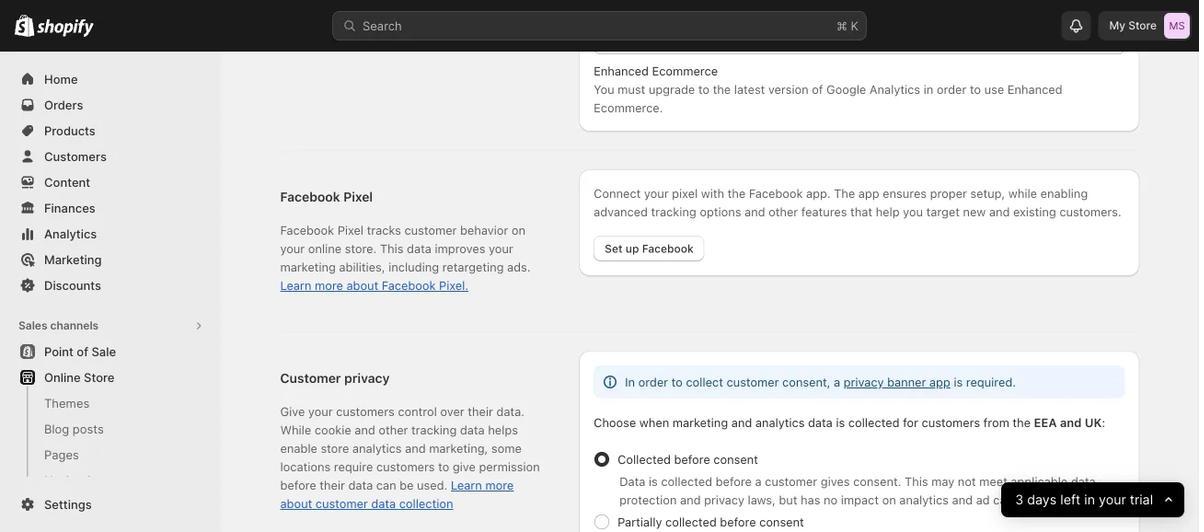 Task type: locate. For each thing, give the bounding box(es) containing it.
my
[[1110, 19, 1126, 32]]

finances link
[[11, 195, 210, 221]]

⌘
[[837, 18, 848, 33]]

home link
[[11, 66, 210, 92]]

orders
[[44, 98, 83, 112]]

online store
[[44, 370, 115, 384]]

store for online store
[[84, 370, 115, 384]]

home
[[44, 72, 78, 86]]

0 horizontal spatial shopify image
[[15, 14, 34, 37]]

your
[[1099, 492, 1126, 508]]

analytics
[[44, 226, 97, 241]]

settings
[[44, 497, 92, 511]]

left
[[1061, 492, 1081, 508]]

content link
[[11, 169, 210, 195]]

shopify image
[[15, 14, 34, 37], [37, 19, 94, 37]]

of
[[77, 344, 88, 359]]

trial
[[1130, 492, 1153, 508]]

store inside "link"
[[84, 370, 115, 384]]

my store image
[[1165, 13, 1190, 39]]

3
[[1015, 492, 1024, 508]]

blog posts link
[[11, 416, 210, 442]]

0 vertical spatial store
[[1129, 19, 1157, 32]]

store
[[1129, 19, 1157, 32], [84, 370, 115, 384]]

in
[[1084, 492, 1095, 508]]

preferences
[[44, 499, 113, 513]]

search
[[363, 18, 402, 33]]

discounts
[[44, 278, 101, 292]]

0 horizontal spatial store
[[84, 370, 115, 384]]

preferences link
[[11, 493, 210, 519]]

1 vertical spatial store
[[84, 370, 115, 384]]

pages link
[[11, 442, 210, 468]]

store right my
[[1129, 19, 1157, 32]]

settings link
[[11, 492, 210, 517]]

1 horizontal spatial shopify image
[[37, 19, 94, 37]]

my store
[[1110, 19, 1157, 32]]

k
[[851, 18, 859, 33]]

3 days left in your trial button
[[1001, 482, 1185, 517]]

navigation link
[[11, 468, 210, 493]]

analytics link
[[11, 221, 210, 247]]

1 horizontal spatial store
[[1129, 19, 1157, 32]]

store down sale
[[84, 370, 115, 384]]

point of sale
[[44, 344, 116, 359]]



Task type: vqa. For each thing, say whether or not it's contained in the screenshot.
Search countries "text field" at the top of the page
no



Task type: describe. For each thing, give the bounding box(es) containing it.
3 days left in your trial
[[1015, 492, 1153, 508]]

discounts link
[[11, 272, 210, 298]]

blog posts
[[44, 422, 104, 436]]

online
[[44, 370, 81, 384]]

themes link
[[11, 390, 210, 416]]

customers
[[44, 149, 107, 163]]

products
[[44, 123, 96, 138]]

store for my store
[[1129, 19, 1157, 32]]

sale
[[91, 344, 116, 359]]

sales channels button
[[11, 313, 210, 339]]

content
[[44, 175, 90, 189]]

channels
[[50, 319, 99, 332]]

days
[[1027, 492, 1057, 508]]

navigation
[[44, 473, 105, 487]]

marketing link
[[11, 247, 210, 272]]

pages
[[44, 447, 79, 462]]

products link
[[11, 118, 210, 144]]

point of sale link
[[11, 339, 210, 365]]

marketing
[[44, 252, 102, 267]]

blog
[[44, 422, 69, 436]]

orders link
[[11, 92, 210, 118]]

sales channels
[[18, 319, 99, 332]]

finances
[[44, 201, 96, 215]]

customers link
[[11, 144, 210, 169]]

point
[[44, 344, 74, 359]]

posts
[[73, 422, 104, 436]]

⌘ k
[[837, 18, 859, 33]]

point of sale button
[[0, 339, 221, 365]]

sales
[[18, 319, 47, 332]]

online store link
[[11, 365, 210, 390]]

themes
[[44, 396, 90, 410]]



